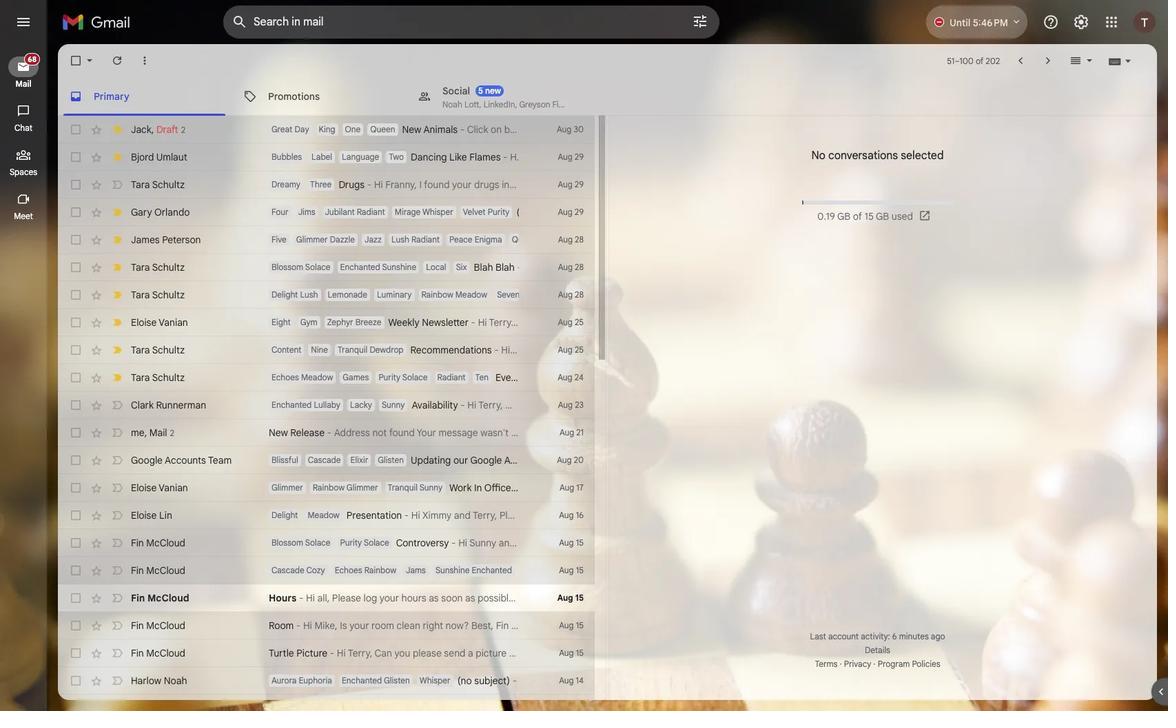Task type: locate. For each thing, give the bounding box(es) containing it.
subject) down best,
[[474, 675, 510, 687]]

sunshine up soon
[[436, 565, 470, 576]]

row
[[58, 116, 595, 143], [58, 143, 595, 171], [58, 171, 595, 199], [58, 199, 595, 226], [58, 254, 595, 281], [58, 309, 595, 336], [58, 336, 595, 364], [58, 364, 597, 392], [58, 392, 595, 419], [58, 419, 595, 447], [58, 447, 611, 474], [58, 474, 595, 502], [58, 502, 595, 529], [58, 529, 595, 557], [58, 557, 595, 585], [58, 585, 595, 612], [58, 612, 617, 640], [58, 640, 595, 667], [58, 667, 595, 695], [58, 695, 595, 711]]

2 aug 25 from the top
[[558, 345, 584, 355]]

2 gb from the left
[[876, 210, 889, 223]]

fin mccloud
[[131, 537, 185, 549], [131, 565, 185, 577], [131, 592, 189, 605], [131, 620, 185, 632], [131, 647, 185, 660]]

-
[[460, 123, 465, 136], [503, 151, 508, 163], [367, 179, 372, 191], [517, 261, 522, 274], [471, 316, 476, 329], [494, 344, 499, 356], [461, 399, 465, 412], [327, 427, 332, 439], [404, 509, 409, 522], [452, 537, 456, 549], [299, 592, 304, 605], [296, 620, 301, 632], [512, 620, 516, 632], [516, 620, 520, 632], [330, 647, 335, 660], [513, 675, 517, 687]]

fin
[[131, 537, 144, 549], [131, 565, 144, 577], [131, 592, 145, 605], [555, 592, 568, 605], [131, 620, 144, 632], [496, 620, 509, 632], [523, 620, 536, 632], [131, 647, 144, 660]]

0 vertical spatial mail
[[15, 79, 31, 89]]

your left drugs
[[452, 179, 472, 191]]

row down the mike,
[[58, 640, 595, 667]]

delight up eight
[[272, 290, 298, 300]]

2 horizontal spatial rainbow
[[422, 290, 453, 300]]

0 horizontal spatial blah
[[474, 261, 493, 274]]

enchanted for enchanted glisten
[[342, 676, 382, 686]]

1 horizontal spatial blah
[[496, 261, 515, 274]]

4 fin mccloud from the top
[[131, 620, 185, 632]]

mail heading
[[0, 79, 47, 90]]

row down rainbow glimmer
[[58, 502, 595, 529]]

1 vertical spatial purity
[[379, 372, 401, 383]]

spaces heading
[[0, 167, 47, 178]]

day
[[295, 124, 309, 134]]

4 tara schultz from the top
[[131, 344, 185, 356]]

51
[[947, 55, 955, 66]]

1 vertical spatial aug 28
[[558, 262, 584, 272]]

controversy
[[396, 537, 449, 549]]

row down please
[[58, 612, 617, 640]]

mail inside no conversations selected main content
[[149, 426, 167, 439]]

new up blissful
[[269, 427, 288, 439]]

1 horizontal spatial 2
[[181, 124, 185, 135]]

blah blah -
[[474, 261, 524, 274]]

5 tara from the top
[[131, 372, 150, 384]]

euphoria
[[299, 676, 332, 686]]

0 vertical spatial purity
[[488, 207, 510, 217]]

1 vanian from the top
[[159, 316, 188, 329]]

(no down the
[[517, 206, 531, 219]]

· right terms at right
[[840, 659, 842, 669]]

aug 29 down aug 30
[[558, 152, 584, 162]]

2 inside jack , draft 2
[[181, 124, 185, 135]]

9 row from the top
[[58, 392, 595, 419]]

0 vertical spatial cascade
[[308, 455, 341, 465]]

0 vertical spatial sunny
[[382, 400, 405, 410]]

dreamy
[[272, 179, 300, 190]]

glisten down clean
[[384, 676, 410, 686]]

kittens
[[519, 565, 549, 577]]

14
[[576, 676, 584, 686]]

Search in mail text field
[[254, 15, 654, 29]]

2 aug 29 from the top
[[558, 179, 584, 190]]

0 horizontal spatial as
[[429, 592, 439, 605]]

2 aug 28 from the top
[[558, 262, 584, 272]]

(no for (no subject) -
[[457, 675, 472, 687]]

1 row from the top
[[58, 116, 595, 143]]

mccloud for 18th row from the top
[[146, 647, 185, 660]]

older image
[[1042, 54, 1055, 68]]

drugs
[[339, 179, 365, 191]]

28 inside james peterson row
[[575, 234, 584, 245]]

glimmer
[[296, 234, 328, 245], [272, 483, 303, 493], [347, 483, 378, 493]]

row containing gary orlando
[[58, 199, 595, 226]]

1 29 from the top
[[575, 152, 584, 162]]

bjord
[[131, 151, 154, 163]]

row down picture
[[58, 667, 595, 695]]

0 vertical spatial your
[[452, 179, 472, 191]]

0 vertical spatial new
[[402, 123, 421, 136]]

out!
[[580, 372, 597, 384]]

17
[[577, 483, 584, 493]]

aug 25 for weekly newsletter -
[[558, 317, 584, 327]]

all,
[[317, 592, 330, 605]]

meet heading
[[0, 211, 47, 222]]

· down details
[[874, 659, 876, 669]]

1 vertical spatial blossom solace
[[272, 538, 331, 548]]

1 vertical spatial tranquil
[[388, 483, 418, 493]]

meadow down six
[[456, 290, 487, 300]]

1 horizontal spatial ,
[[152, 123, 154, 135]]

row up label
[[58, 116, 595, 143]]

, left draft at the left top of page
[[152, 123, 154, 135]]

1 vertical spatial aug 25
[[558, 345, 584, 355]]

eloise for weekly
[[131, 316, 157, 329]]

29 right dresser?
[[575, 179, 584, 190]]

enchanted for enchanted lullaby
[[272, 400, 312, 410]]

meadow inside tara schultz row
[[456, 290, 487, 300]]

, down 'clark'
[[145, 426, 147, 439]]

new left animals
[[402, 123, 421, 136]]

0 horizontal spatial subject)
[[474, 675, 510, 687]]

1 vertical spatial lush
[[300, 290, 318, 300]]

recommendations -
[[411, 344, 501, 356]]

0 vertical spatial delight
[[272, 290, 298, 300]]

- down thanks,
[[516, 620, 520, 632]]

tranquil dewdrop
[[338, 345, 404, 355]]

2 vertical spatial aug 29
[[558, 207, 584, 217]]

0 vertical spatial 25
[[575, 317, 584, 327]]

gary
[[131, 206, 152, 219]]

3 aug 29 from the top
[[558, 207, 584, 217]]

room - hi mike, is your room clean right now? best, fin -- fin mccloud (he/him)
[[269, 620, 617, 632]]

glimmer down blissful
[[272, 483, 303, 493]]

1 aug 25 from the top
[[558, 317, 584, 327]]

aug inside tara schultz row
[[558, 290, 573, 300]]

2 fin mccloud from the top
[[131, 565, 185, 577]]

- right availability
[[461, 399, 465, 412]]

mike,
[[315, 620, 338, 632]]

row down elixir
[[58, 474, 595, 502]]

2 down clark runnerman on the left bottom of page
[[170, 428, 174, 438]]

select input tool image
[[1124, 56, 1133, 66]]

1 vertical spatial sunny
[[420, 483, 443, 493]]

worked
[[545, 372, 577, 384]]

sunny
[[382, 400, 405, 410], [420, 483, 443, 493]]

blossom solace for tara schultz
[[272, 262, 331, 272]]

tara schultz inside tara schultz row
[[131, 289, 185, 301]]

tranquil for work in office or home?
[[388, 483, 418, 493]]

radiant inside james peterson row
[[412, 234, 440, 245]]

1 · from the left
[[840, 659, 842, 669]]

clark
[[131, 399, 154, 412]]

1 vertical spatial subject)
[[474, 675, 510, 687]]

2 vanian from the top
[[159, 482, 188, 494]]

0 vertical spatial (no
[[517, 206, 531, 219]]

0 horizontal spatial sunshine
[[382, 262, 416, 272]]

as
[[429, 592, 439, 605], [465, 592, 475, 605]]

cascade for cascade cozy
[[272, 565, 304, 576]]

row up the mike,
[[58, 585, 595, 612]]

1 horizontal spatial of
[[976, 55, 984, 66]]

1 horizontal spatial your
[[380, 592, 399, 605]]

1 horizontal spatial new
[[402, 123, 421, 136]]

0 vertical spatial blossom solace
[[272, 262, 331, 272]]

row up 'cozy'
[[58, 529, 595, 557]]

, for me
[[145, 426, 147, 439]]

1 horizontal spatial tranquil
[[388, 483, 418, 493]]

navigation
[[0, 44, 48, 711]]

as right soon
[[465, 592, 475, 605]]

0 vertical spatial whisper
[[423, 207, 453, 217]]

3 28 from the top
[[575, 290, 584, 300]]

mccloud for 6th row from the bottom
[[146, 565, 185, 577]]

0 vertical spatial eloise
[[131, 316, 157, 329]]

29
[[575, 152, 584, 162], [575, 179, 584, 190], [575, 207, 584, 217]]

3 aug 28 from the top
[[558, 290, 584, 300]]

,
[[152, 123, 154, 135], [145, 426, 147, 439]]

lush
[[392, 234, 409, 245], [300, 290, 318, 300]]

best,
[[471, 620, 494, 632]]

2 row from the top
[[58, 143, 595, 171]]

subject) for (no subject)
[[534, 206, 569, 219]]

1 horizontal spatial gb
[[876, 210, 889, 223]]

29 down 30
[[575, 152, 584, 162]]

dancing like flames -
[[411, 151, 510, 163]]

lush up gym
[[300, 290, 318, 300]]

glimmer down elixir
[[347, 483, 378, 493]]

whisper left (no subject) -
[[420, 676, 451, 686]]

tranquil down zephyr breeze
[[338, 345, 368, 355]]

0 vertical spatial 29
[[575, 152, 584, 162]]

2 blossom solace from the top
[[272, 538, 331, 548]]

1 horizontal spatial subject)
[[534, 206, 569, 219]]

3 eloise from the top
[[131, 509, 157, 522]]

lullaby
[[314, 400, 341, 410]]

fin mccloud for room
[[131, 620, 185, 632]]

tara schultz for recommendations
[[131, 344, 185, 356]]

0 vertical spatial lush
[[392, 234, 409, 245]]

1 aug 28 from the top
[[558, 234, 584, 245]]

schultz for recommendations -
[[152, 344, 185, 356]]

no conversations selected main content
[[58, 44, 1157, 711]]

enchanted
[[340, 262, 380, 272], [272, 400, 312, 410], [472, 565, 512, 576], [342, 676, 382, 686]]

details
[[865, 645, 891, 656]]

glimmer down jims
[[296, 234, 328, 245]]

echoes down the content on the left top of page
[[272, 372, 299, 383]]

blossom up cascade cozy
[[272, 538, 303, 548]]

glimmer dazzle
[[296, 234, 355, 245]]

0 vertical spatial vanian
[[159, 316, 188, 329]]

hours - hi all, please log your hours as soon as possible. thanks, fin
[[269, 592, 568, 605]]

0 horizontal spatial lush
[[300, 290, 318, 300]]

cascade
[[308, 455, 341, 465], [272, 565, 304, 576]]

0 vertical spatial tranquil
[[338, 345, 368, 355]]

sunny down updating
[[420, 483, 443, 493]]

- right controversy
[[452, 537, 456, 549]]

cascade left 'cozy'
[[272, 565, 304, 576]]

inactivity
[[543, 454, 583, 467]]

radiant down recommendations
[[437, 372, 466, 383]]

purity right velvet
[[488, 207, 510, 217]]

aug 29
[[558, 152, 584, 162], [558, 179, 584, 190], [558, 207, 584, 217]]

1 28 from the top
[[575, 234, 584, 245]]

promotions tab
[[232, 77, 406, 116]]

row containing jack
[[58, 116, 595, 143]]

0 horizontal spatial of
[[853, 210, 862, 223]]

lush right jazz
[[392, 234, 409, 245]]

fin mccloud for turtle picture
[[131, 647, 185, 660]]

2 for draft
[[181, 124, 185, 135]]

blah up "seven"
[[496, 261, 515, 274]]

13 row from the top
[[58, 502, 595, 529]]

1 horizontal spatial echoes
[[335, 565, 362, 576]]

blossom solace up the delight lush
[[272, 262, 331, 272]]

office
[[485, 482, 511, 494]]

drugs - hi franny, i found your drugs in the dresser?
[[339, 179, 567, 191]]

two
[[389, 152, 404, 162]]

1 vertical spatial blossom
[[272, 538, 303, 548]]

2 schultz from the top
[[152, 261, 185, 274]]

29 right the (no subject)
[[575, 207, 584, 217]]

1 vertical spatial your
[[380, 592, 399, 605]]

row up all, on the left bottom
[[58, 557, 595, 585]]

enchanted right euphoria
[[342, 676, 382, 686]]

- up everything
[[494, 344, 499, 356]]

2 vertical spatial hi
[[303, 620, 312, 632]]

1 vertical spatial vanian
[[159, 482, 188, 494]]

privacy
[[844, 659, 872, 669]]

19 row from the top
[[58, 667, 595, 695]]

glisten right elixir
[[378, 455, 404, 465]]

animals
[[424, 123, 458, 136]]

tara for drugs - hi franny, i found your drugs in the dresser?
[[131, 179, 150, 191]]

0 horizontal spatial tranquil
[[338, 345, 368, 355]]

presentation
[[347, 509, 402, 522]]

row down lullaby in the bottom of the page
[[58, 419, 595, 447]]

2 tara schultz from the top
[[131, 261, 185, 274]]

bubbles
[[272, 152, 302, 162]]

of right 0.19
[[853, 210, 862, 223]]

1 vertical spatial 2
[[170, 428, 174, 438]]

new for new release -
[[269, 427, 288, 439]]

tara for recommendations -
[[131, 344, 150, 356]]

chat
[[14, 123, 32, 133]]

1 eloise from the top
[[131, 316, 157, 329]]

blossom for fin mccloud
[[272, 538, 303, 548]]

google right our
[[471, 454, 502, 467]]

enigma
[[475, 234, 502, 245]]

3 tara schultz from the top
[[131, 289, 185, 301]]

25 for weekly newsletter -
[[575, 317, 584, 327]]

1 horizontal spatial (no
[[517, 206, 531, 219]]

1 25 from the top
[[575, 317, 584, 327]]

row down glimmer dazzle
[[58, 254, 595, 281]]

1 blossom solace from the top
[[272, 262, 331, 272]]

soon
[[441, 592, 463, 605]]

enchanted up lemonade
[[340, 262, 380, 272]]

tara schultz
[[131, 179, 185, 191], [131, 261, 185, 274], [131, 289, 185, 301], [131, 344, 185, 356], [131, 372, 185, 384]]

16 row from the top
[[58, 585, 595, 612]]

row up three
[[58, 143, 595, 171]]

2 as from the left
[[465, 592, 475, 605]]

- right best,
[[512, 620, 516, 632]]

blossom for tara schultz
[[272, 262, 303, 272]]

2 25 from the top
[[575, 345, 584, 355]]

aug 28 inside tara schultz row
[[558, 290, 584, 300]]

of for 100
[[976, 55, 984, 66]]

row up glimmer dazzle
[[58, 199, 595, 226]]

enchanted down echoes meadow
[[272, 400, 312, 410]]

4 row from the top
[[58, 199, 595, 226]]

0 horizontal spatial google
[[131, 454, 163, 467]]

4 schultz from the top
[[152, 344, 185, 356]]

10 row from the top
[[58, 419, 595, 447]]

aug 29 up the (no subject)
[[558, 179, 584, 190]]

hi for all,
[[306, 592, 315, 605]]

0 vertical spatial echoes
[[272, 372, 299, 383]]

1 schultz from the top
[[152, 179, 185, 191]]

clark runnerman
[[131, 399, 206, 412]]

echoes meadow
[[272, 372, 333, 383]]

radiant up jazz
[[357, 207, 385, 217]]

aug 29 down dresser?
[[558, 207, 584, 217]]

2 blossom from the top
[[272, 538, 303, 548]]

activity:
[[861, 631, 890, 642]]

2 vertical spatial meadow
[[308, 510, 340, 520]]

blossom up the delight lush
[[272, 262, 303, 272]]

5 row from the top
[[58, 254, 595, 281]]

0 vertical spatial eloise vanian
[[131, 316, 188, 329]]

0 vertical spatial 2
[[181, 124, 185, 135]]

0 vertical spatial aug 29
[[558, 152, 584, 162]]

rainbow inside tara schultz row
[[422, 290, 453, 300]]

17 row from the top
[[58, 612, 617, 640]]

0 horizontal spatial ·
[[840, 659, 842, 669]]

1 vertical spatial radiant
[[412, 234, 440, 245]]

2 tara from the top
[[131, 261, 150, 274]]

6 row from the top
[[58, 309, 595, 336]]

0 vertical spatial rainbow
[[422, 290, 453, 300]]

2 eloise vanian from the top
[[131, 482, 188, 494]]

5 fin mccloud from the top
[[131, 647, 185, 660]]

1 horizontal spatial mail
[[149, 426, 167, 439]]

last account activity: 6 minutes ago details terms · privacy · program policies
[[810, 631, 945, 669]]

dazzle
[[330, 234, 355, 245]]

drugs
[[474, 179, 500, 191]]

tab list
[[58, 77, 1157, 116]]

subject) down dresser?
[[534, 206, 569, 219]]

0 horizontal spatial mail
[[15, 79, 31, 89]]

queen
[[370, 124, 395, 134]]

1 vertical spatial ,
[[145, 426, 147, 439]]

solace up 'cozy'
[[305, 538, 331, 548]]

aug 28 inside james peterson row
[[558, 234, 584, 245]]

tara schultz row
[[58, 281, 595, 309]]

0 vertical spatial blossom
[[272, 262, 303, 272]]

of right the 100
[[976, 55, 984, 66]]

5
[[478, 85, 483, 95]]

cascade down release
[[308, 455, 341, 465]]

purity solace down dewdrop
[[379, 372, 428, 383]]

2 inside me , mail 2
[[170, 428, 174, 438]]

1 eloise vanian from the top
[[131, 316, 188, 329]]

1 horizontal spatial ·
[[874, 659, 876, 669]]

james
[[131, 234, 160, 246]]

28 inside tara schultz row
[[575, 290, 584, 300]]

delight inside tara schultz row
[[272, 290, 298, 300]]

15 for 18th row from the top
[[576, 648, 584, 658]]

row down euphoria
[[58, 695, 595, 711]]

3 29 from the top
[[575, 207, 584, 217]]

1 vertical spatial 29
[[575, 179, 584, 190]]

purity solace
[[379, 372, 428, 383], [340, 538, 389, 548]]

your right log
[[380, 592, 399, 605]]

1 vertical spatial purity solace
[[340, 538, 389, 548]]

1 vertical spatial of
[[853, 210, 862, 223]]

1 vertical spatial delight
[[272, 510, 298, 520]]

1 delight from the top
[[272, 290, 298, 300]]

0 vertical spatial subject)
[[534, 206, 569, 219]]

1 horizontal spatial sunshine
[[436, 565, 470, 576]]

meadow down rainbow glimmer
[[308, 510, 340, 520]]

1 vertical spatial eloise
[[131, 482, 157, 494]]

28
[[575, 234, 584, 245], [575, 262, 584, 272], [575, 290, 584, 300]]

gb right 0.19
[[838, 210, 851, 223]]

sunshine up luminary
[[382, 262, 416, 272]]

social
[[443, 84, 470, 97]]

1 vertical spatial 25
[[575, 345, 584, 355]]

subject)
[[534, 206, 569, 219], [474, 675, 510, 687]]

1 tara schultz from the top
[[131, 179, 185, 191]]

vanian for work in office or home?
[[159, 482, 188, 494]]

1 vertical spatial 28
[[575, 262, 584, 272]]

2 blah from the left
[[496, 261, 515, 274]]

details link
[[865, 645, 891, 656]]

1 vertical spatial cascade
[[272, 565, 304, 576]]

2 28 from the top
[[575, 262, 584, 272]]

0 horizontal spatial echoes
[[272, 372, 299, 383]]

elixir
[[351, 455, 368, 465]]

jack , draft 2
[[131, 123, 185, 135]]

- right 'drugs'
[[367, 179, 372, 191]]

tranquil up presentation -
[[388, 483, 418, 493]]

1 blossom from the top
[[272, 262, 303, 272]]

cascade cozy
[[272, 565, 325, 576]]

2 vertical spatial aug 28
[[558, 290, 584, 300]]

luminary
[[377, 290, 412, 300]]

rainbow glimmer
[[313, 483, 378, 493]]

2 vertical spatial rainbow
[[365, 565, 396, 576]]

4 tara from the top
[[131, 344, 150, 356]]

aug 25 for recommendations -
[[558, 345, 584, 355]]

home?
[[525, 482, 556, 494]]

11 row from the top
[[58, 447, 611, 474]]

tranquil for recommendations
[[338, 345, 368, 355]]

hours
[[269, 592, 297, 605]]

of
[[976, 55, 984, 66], [853, 210, 862, 223]]

3 fin mccloud from the top
[[131, 592, 189, 605]]

1 vertical spatial mail
[[149, 426, 167, 439]]

mail right 'me' in the bottom left of the page
[[149, 426, 167, 439]]

radiant for jubilant radiant
[[357, 207, 385, 217]]

0 vertical spatial of
[[976, 55, 984, 66]]

0 vertical spatial hi
[[374, 179, 383, 191]]

tara for blah blah -
[[131, 261, 150, 274]]

row containing bjord umlaut
[[58, 143, 595, 171]]

mail inside heading
[[15, 79, 31, 89]]

2 right draft at the left top of page
[[181, 124, 185, 135]]

row up lullaby in the bottom of the page
[[58, 364, 597, 392]]

blossom solace up cascade cozy
[[272, 538, 331, 548]]

weekly
[[388, 316, 420, 329]]

2 29 from the top
[[575, 179, 584, 190]]

glimmer inside james peterson row
[[296, 234, 328, 245]]

blah right six
[[474, 261, 493, 274]]

purity down dewdrop
[[379, 372, 401, 383]]

hi left the mike,
[[303, 620, 312, 632]]

room
[[372, 620, 394, 632]]

2 delight from the top
[[272, 510, 298, 520]]

purity solace up echoes rainbow
[[340, 538, 389, 548]]

row down label
[[58, 171, 595, 199]]

, for jack
[[152, 123, 154, 135]]

great day
[[272, 124, 309, 134]]

delight inside row
[[272, 510, 298, 520]]

(no down now?
[[457, 675, 472, 687]]

aug 15
[[559, 538, 584, 548], [559, 565, 584, 576], [558, 593, 584, 603], [559, 620, 584, 631], [559, 648, 584, 658]]

0 horizontal spatial rainbow
[[313, 483, 345, 493]]

solace up availability
[[402, 372, 428, 383]]

0 vertical spatial radiant
[[357, 207, 385, 217]]

mail down 68 link
[[15, 79, 31, 89]]

row containing clark runnerman
[[58, 392, 595, 419]]

your for found
[[452, 179, 472, 191]]

aug 28 for peace enigma
[[558, 234, 584, 245]]

0 vertical spatial aug 28
[[558, 234, 584, 245]]

20 row from the top
[[58, 695, 595, 711]]

None checkbox
[[69, 54, 83, 68], [69, 178, 83, 192], [69, 261, 83, 274], [69, 288, 83, 302], [69, 316, 83, 330], [69, 398, 83, 412], [69, 426, 83, 440], [69, 454, 83, 467], [69, 481, 83, 495], [69, 536, 83, 550], [69, 564, 83, 578], [69, 591, 83, 605], [69, 54, 83, 68], [69, 178, 83, 192], [69, 261, 83, 274], [69, 288, 83, 302], [69, 316, 83, 330], [69, 398, 83, 412], [69, 426, 83, 440], [69, 454, 83, 467], [69, 481, 83, 495], [69, 536, 83, 550], [69, 564, 83, 578], [69, 591, 83, 605]]

0 horizontal spatial gb
[[838, 210, 851, 223]]

1 horizontal spatial lush
[[392, 234, 409, 245]]

is
[[340, 620, 347, 632]]

1 tara from the top
[[131, 179, 150, 191]]

1 vertical spatial new
[[269, 427, 288, 439]]

chat heading
[[0, 123, 47, 134]]

2 vertical spatial eloise
[[131, 509, 157, 522]]

3 tara from the top
[[131, 289, 150, 301]]

1 vertical spatial meadow
[[301, 372, 333, 383]]

refresh image
[[110, 54, 124, 68]]

primary tab
[[58, 77, 231, 116]]

row up release
[[58, 392, 595, 419]]

settings image
[[1073, 14, 1090, 30]]

hi left franny,
[[374, 179, 383, 191]]

content
[[272, 345, 301, 355]]

row up rainbow glimmer
[[58, 447, 611, 474]]

zephyr breeze
[[327, 317, 382, 327]]

glimmer for glimmer
[[272, 483, 303, 493]]

search in mail image
[[227, 10, 252, 34]]

row up nine
[[58, 309, 595, 336]]

None checkbox
[[69, 123, 83, 136], [69, 150, 83, 164], [69, 205, 83, 219], [69, 233, 83, 247], [69, 343, 83, 357], [69, 371, 83, 385], [69, 509, 83, 523], [69, 619, 83, 633], [69, 647, 83, 660], [69, 674, 83, 688], [69, 123, 83, 136], [69, 150, 83, 164], [69, 205, 83, 219], [69, 233, 83, 247], [69, 343, 83, 357], [69, 371, 83, 385], [69, 509, 83, 523], [69, 619, 83, 633], [69, 647, 83, 660], [69, 674, 83, 688]]

glisten
[[378, 455, 404, 465], [384, 676, 410, 686]]

- right room
[[296, 620, 301, 632]]

row down zephyr
[[58, 336, 595, 364]]



Task type: describe. For each thing, give the bounding box(es) containing it.
release
[[290, 427, 325, 439]]

6
[[893, 631, 897, 642]]

your for log
[[380, 592, 399, 605]]

15 for 6th row from the bottom
[[576, 565, 584, 576]]

Search in mail search field
[[223, 6, 720, 39]]

tara schultz for drugs
[[131, 179, 185, 191]]

15 for 14th row from the top of the no conversations selected main content
[[576, 538, 584, 548]]

jims
[[298, 207, 315, 217]]

aug 15 for room - hi mike, is your room clean right now? best, fin -- fin mccloud (he/him)
[[559, 620, 584, 631]]

enchanted sunshine
[[340, 262, 416, 272]]

29 for (no subject)
[[575, 207, 584, 217]]

68
[[28, 54, 37, 64]]

harlow
[[131, 675, 161, 687]]

1 as from the left
[[429, 592, 439, 605]]

harlow noah
[[131, 675, 187, 687]]

availability
[[412, 399, 458, 412]]

room
[[269, 620, 294, 632]]

rainbow meadow
[[422, 290, 487, 300]]

row containing harlow noah
[[58, 667, 595, 695]]

1 horizontal spatial sunny
[[420, 483, 443, 493]]

king
[[319, 124, 335, 134]]

rainbow for rainbow glimmer
[[313, 483, 345, 493]]

24
[[575, 372, 584, 383]]

draft
[[156, 123, 178, 135]]

(no subject)
[[517, 206, 569, 219]]

clean
[[397, 620, 421, 632]]

row containing google accounts team
[[58, 447, 611, 474]]

15 for fifth row from the bottom of the no conversations selected main content
[[575, 593, 584, 603]]

15 row from the top
[[58, 557, 595, 585]]

aurora
[[272, 676, 297, 686]]

23
[[575, 400, 584, 410]]

advanced search options image
[[687, 8, 714, 35]]

work in office or home?
[[450, 482, 556, 494]]

0 horizontal spatial sunny
[[382, 400, 405, 410]]

- right picture
[[330, 647, 335, 660]]

- left aug 14 at bottom
[[513, 675, 517, 687]]

hours
[[402, 592, 426, 605]]

weekly newsletter -
[[388, 316, 478, 329]]

1 vertical spatial sunshine
[[436, 565, 470, 576]]

solace down glimmer dazzle
[[305, 262, 331, 272]]

7 row from the top
[[58, 336, 595, 364]]

aug 29 for drugs
[[558, 179, 584, 190]]

- right flames
[[503, 151, 508, 163]]

blissful
[[272, 455, 298, 465]]

28 for peace enigma
[[575, 234, 584, 245]]

presentation -
[[347, 509, 411, 522]]

(he/him)
[[580, 620, 617, 632]]

vanian for weekly newsletter
[[159, 316, 188, 329]]

(no for (no subject)
[[517, 206, 531, 219]]

1 google from the left
[[131, 454, 163, 467]]

follow link to manage storage image
[[919, 210, 933, 223]]

row containing me
[[58, 419, 595, 447]]

in
[[474, 482, 482, 494]]

policy
[[585, 454, 611, 467]]

enchanted lullaby
[[272, 400, 341, 410]]

1 aug 29 from the top
[[558, 152, 584, 162]]

aug 15 for turtle picture -
[[559, 648, 584, 658]]

franny,
[[385, 179, 417, 191]]

more image
[[138, 54, 152, 68]]

dewdrop
[[370, 345, 404, 355]]

1 horizontal spatial rainbow
[[365, 565, 396, 576]]

mccloud for fourth row from the bottom of the no conversations selected main content
[[146, 620, 185, 632]]

navigation containing mail
[[0, 44, 48, 711]]

everything
[[496, 372, 542, 384]]

aug 30
[[557, 124, 584, 134]]

- right "newsletter"
[[471, 316, 476, 329]]

0 vertical spatial purity solace
[[379, 372, 428, 383]]

1 blah from the left
[[474, 261, 493, 274]]

15 for fourth row from the bottom of the no conversations selected main content
[[576, 620, 584, 631]]

delight for delight
[[272, 510, 298, 520]]

- down tranquil sunny
[[404, 509, 409, 522]]

5 schultz from the top
[[152, 372, 185, 384]]

flames
[[470, 151, 501, 163]]

lush inside tara schultz row
[[300, 290, 318, 300]]

29 for drugs
[[575, 179, 584, 190]]

promotions
[[268, 90, 320, 102]]

jazz
[[365, 234, 382, 245]]

i
[[419, 179, 422, 191]]

new animals -
[[402, 123, 467, 136]]

- right release
[[327, 427, 332, 439]]

2 eloise from the top
[[131, 482, 157, 494]]

fin mccloud for hours
[[131, 592, 189, 605]]

20
[[574, 455, 584, 465]]

0 horizontal spatial your
[[350, 620, 369, 632]]

30
[[574, 124, 584, 134]]

sunshine enchanted
[[436, 565, 512, 576]]

51 100 of 202
[[947, 55, 1000, 66]]

log
[[364, 592, 377, 605]]

eight
[[272, 317, 291, 327]]

program policies link
[[878, 659, 941, 669]]

account
[[829, 631, 859, 642]]

peace enigma
[[449, 234, 502, 245]]

radiant for lush radiant
[[412, 234, 440, 245]]

new
[[485, 85, 501, 95]]

conversations
[[829, 149, 898, 163]]

1 horizontal spatial purity
[[379, 372, 401, 383]]

me , mail 2
[[131, 426, 174, 439]]

eloise lin
[[131, 509, 172, 522]]

- right hours
[[299, 592, 304, 605]]

please
[[332, 592, 361, 605]]

1 fin mccloud from the top
[[131, 537, 185, 549]]

2 for mail
[[170, 428, 174, 438]]

our
[[454, 454, 468, 467]]

12 row from the top
[[58, 474, 595, 502]]

orlando
[[154, 206, 190, 219]]

aug 29 for (no subject)
[[558, 207, 584, 217]]

1 vertical spatial whisper
[[420, 676, 451, 686]]

18 row from the top
[[58, 640, 595, 667]]

1 gb from the left
[[838, 210, 851, 223]]

velvet purity
[[463, 207, 510, 217]]

2 google from the left
[[471, 454, 502, 467]]

0 vertical spatial sunshine
[[382, 262, 416, 272]]

lush radiant
[[392, 234, 440, 245]]

bjord umlaut
[[131, 151, 187, 163]]

mirage
[[395, 207, 421, 217]]

glimmer for glimmer dazzle
[[296, 234, 328, 245]]

eloise vanian for work in office or home?
[[131, 482, 188, 494]]

mccloud for fifth row from the bottom of the no conversations selected main content
[[147, 592, 189, 605]]

language
[[342, 152, 379, 162]]

newer image
[[1014, 54, 1028, 68]]

3 row from the top
[[58, 171, 595, 199]]

3 schultz from the top
[[152, 289, 185, 301]]

james peterson
[[131, 234, 201, 246]]

aug 23
[[558, 400, 584, 410]]

social, 5 new messages, tab
[[407, 77, 580, 116]]

aug inside james peterson row
[[558, 234, 573, 245]]

rainbow for rainbow meadow
[[422, 290, 453, 300]]

28 for seven
[[575, 290, 584, 300]]

used
[[892, 210, 913, 223]]

policies
[[912, 659, 941, 669]]

1 vertical spatial glisten
[[384, 676, 410, 686]]

aug 24
[[558, 372, 584, 383]]

spaces
[[10, 167, 37, 177]]

enchanted up possible.
[[472, 565, 512, 576]]

25 for recommendations -
[[575, 345, 584, 355]]

label
[[312, 152, 332, 162]]

games
[[343, 372, 369, 383]]

14 row from the top
[[58, 529, 595, 557]]

meadow for echoes meadow
[[301, 372, 333, 383]]

hi for mike,
[[303, 620, 312, 632]]

thanks,
[[519, 592, 552, 605]]

aug 28 for seven
[[558, 290, 584, 300]]

enchanted glisten
[[342, 676, 410, 686]]

- up "seven"
[[517, 261, 522, 274]]

202
[[986, 55, 1000, 66]]

of for gb
[[853, 210, 862, 223]]

support image
[[1043, 14, 1060, 30]]

tara schultz for blah
[[131, 261, 185, 274]]

echoes for echoes meadow
[[272, 372, 299, 383]]

eloise for presentation
[[131, 509, 157, 522]]

100
[[960, 55, 974, 66]]

row containing eloise lin
[[58, 502, 595, 529]]

dancing
[[411, 151, 447, 163]]

hi for franny,
[[374, 179, 383, 191]]

subject) for (no subject) -
[[474, 675, 510, 687]]

cozy
[[306, 565, 325, 576]]

blossom solace for fin mccloud
[[272, 538, 331, 548]]

delight for delight lush
[[272, 290, 298, 300]]

james peterson row
[[58, 226, 605, 254]]

eloise vanian for weekly newsletter
[[131, 316, 188, 329]]

schultz for drugs - hi franny, i found your drugs in the dresser?
[[152, 179, 185, 191]]

tab list containing social
[[58, 77, 1157, 116]]

echoes for echoes rainbow
[[335, 565, 362, 576]]

0 vertical spatial glisten
[[378, 455, 404, 465]]

aug 17
[[560, 483, 584, 493]]

four
[[272, 207, 289, 217]]

solace down presentation
[[364, 538, 389, 548]]

toggle split pane mode image
[[1069, 54, 1083, 68]]

2 vertical spatial purity
[[340, 538, 362, 548]]

2 vertical spatial radiant
[[437, 372, 466, 383]]

accounts
[[165, 454, 206, 467]]

aug 15 for hours - hi all, please log your hours as soon as possible. thanks, fin
[[558, 593, 584, 603]]

schultz for blah blah -
[[152, 261, 185, 274]]

the
[[512, 179, 527, 191]]

terms link
[[815, 659, 838, 669]]

meadow for rainbow meadow
[[456, 290, 487, 300]]

peace
[[449, 234, 473, 245]]

enchanted for enchanted sunshine
[[340, 262, 380, 272]]

- right animals
[[460, 123, 465, 136]]

mccloud for 14th row from the top of the no conversations selected main content
[[146, 537, 185, 549]]

noah
[[164, 675, 187, 687]]

5 tara schultz from the top
[[131, 372, 185, 384]]

cascade for cascade
[[308, 455, 341, 465]]

68 link
[[8, 53, 40, 77]]

8 row from the top
[[58, 364, 597, 392]]

new for new animals -
[[402, 123, 421, 136]]

main menu image
[[15, 14, 32, 30]]

lush inside james peterson row
[[392, 234, 409, 245]]

gmail image
[[62, 8, 137, 36]]

seven
[[497, 290, 520, 300]]

new release -
[[269, 427, 334, 439]]

2 · from the left
[[874, 659, 876, 669]]



Task type: vqa. For each thing, say whether or not it's contained in the screenshot.
19th row from the bottom of the No Conversations Selected main content
yes



